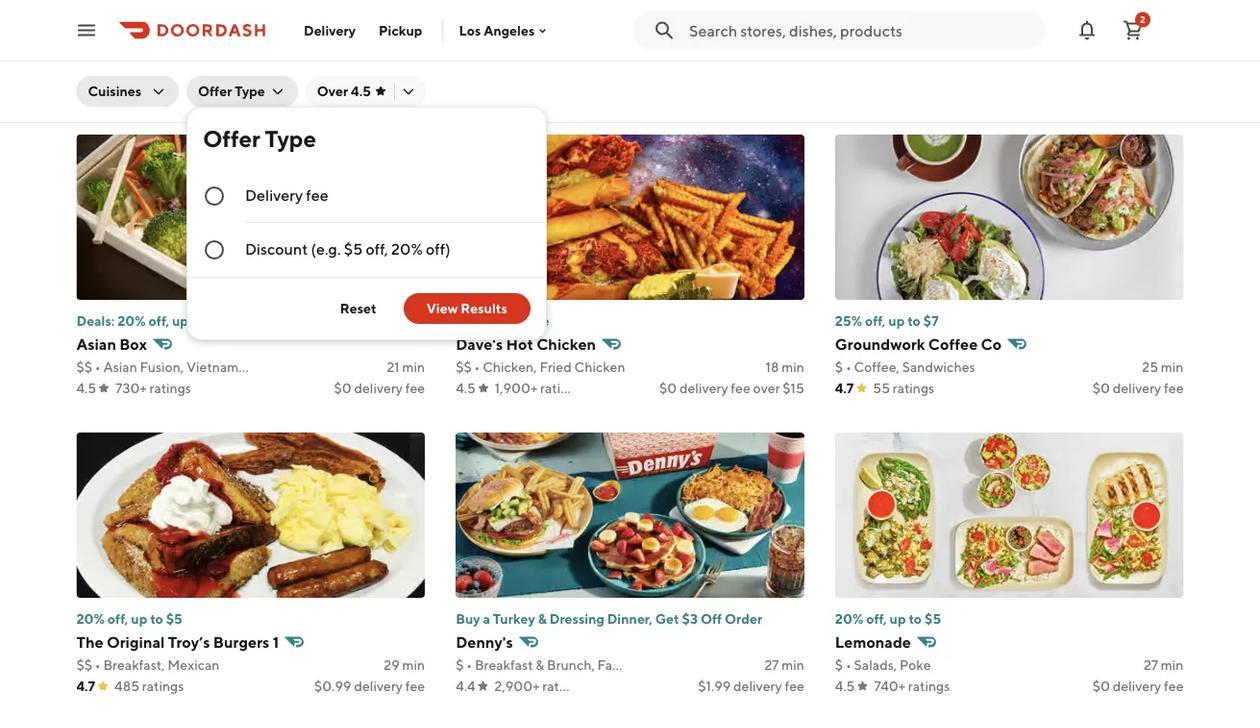Task type: locate. For each thing, give the bounding box(es) containing it.
basil & cheese cafe
[[835, 37, 1006, 55]]

offer inside offer type button
[[198, 83, 232, 99]]

1 vertical spatial 29
[[384, 657, 400, 673]]

20%
[[456, 15, 484, 31], [835, 15, 863, 31], [391, 240, 423, 258], [117, 313, 146, 329], [76, 611, 105, 627], [835, 611, 863, 627]]

Delivery fee radio
[[187, 169, 546, 223]]

&
[[198, 37, 208, 55], [883, 37, 893, 55], [548, 61, 556, 77], [538, 611, 547, 627], [536, 657, 544, 673]]

0 horizontal spatial 27 min
[[765, 657, 804, 673]]

ratings down fried at left
[[540, 380, 582, 396]]

20% for lemonade
[[835, 611, 863, 627]]

chicken
[[537, 335, 596, 353], [574, 359, 625, 375]]

$3 left off
[[682, 611, 698, 627]]

4.7 for the original troy's burgers 1
[[76, 678, 95, 694]]

cheese
[[896, 37, 960, 55]]

$$ down basil
[[835, 61, 851, 77]]

29 min for the original troy's burgers 1
[[384, 657, 425, 673]]

breakfast up 2,900+
[[475, 657, 533, 673]]

min for robeks
[[782, 61, 804, 77]]

4.5 for dave's hot chicken
[[456, 380, 476, 396]]

open menu image
[[75, 19, 98, 42]]

delivery for groundwork coffee co
[[1113, 380, 1161, 396]]

robeks
[[456, 37, 509, 55]]

485 ratings
[[114, 678, 184, 694]]

0 vertical spatial $3
[[182, 15, 198, 31]]

off, up groundwork
[[865, 313, 886, 329]]

fee for lemonade
[[1164, 678, 1184, 694]]

1 horizontal spatial breakfast
[[897, 61, 956, 77]]

$$ • cafe, breakfast
[[835, 61, 956, 77]]

0 horizontal spatial 29
[[384, 657, 400, 673]]

view results
[[427, 300, 507, 316]]

0 horizontal spatial $3
[[182, 15, 198, 31]]

4.5 down 'dave's'
[[456, 380, 476, 396]]

18 min
[[766, 359, 804, 375]]

Discount (e.g. $5 off, 20% off) radio
[[187, 223, 546, 277]]

offer down offer type button
[[203, 124, 260, 152]]

$1.99 delivery fee
[[698, 678, 804, 694]]

$0.99
[[314, 678, 351, 694]]

ratings
[[162, 82, 204, 98], [149, 380, 191, 396], [540, 380, 582, 396], [893, 380, 934, 396], [142, 678, 184, 694], [542, 678, 584, 694], [908, 678, 950, 694]]

delivery for denny's
[[733, 678, 782, 694]]

salads,
[[854, 657, 897, 673]]

offer
[[198, 83, 232, 99], [203, 124, 260, 152]]

family
[[597, 657, 638, 673]]

1 horizontal spatial $3
[[682, 611, 698, 627]]

• left coffee,
[[846, 359, 851, 375]]

4.5 left 730+ at the left
[[76, 380, 96, 396]]

0 horizontal spatial 4.7
[[76, 678, 95, 694]]

min for lemonade
[[1161, 657, 1184, 673]]

$ • coffee, sandwiches
[[835, 359, 975, 375]]

20% off, up to $5 for the original troy's burgers 1
[[76, 611, 182, 627]]

ratings for bakery
[[162, 82, 204, 98]]

$5 right 'angeles'
[[545, 15, 562, 31]]

$ for groundwork coffee co
[[835, 359, 843, 375]]

ratings for box
[[149, 380, 191, 396]]

vietnamese
[[186, 359, 260, 375]]

ratings down dessert at the top of the page
[[162, 82, 204, 98]]

29 min down 'store search: begin typing to search for stores available on doordash' text field
[[763, 61, 804, 77]]

up
[[510, 15, 527, 31], [890, 15, 906, 31], [172, 313, 188, 329], [888, 313, 905, 329], [131, 611, 147, 627], [890, 611, 906, 627]]

type down café
[[235, 83, 265, 99]]

up up 'lemonade'
[[890, 611, 906, 627]]

0 horizontal spatial delivery
[[245, 186, 303, 204]]

over 4.5
[[317, 83, 371, 99]]

offer type inside button
[[198, 83, 265, 99]]

$5 up the original troy's burgers 1 at the bottom of the page
[[166, 611, 182, 627]]

1,000+ ratings
[[115, 82, 204, 98]]

20% up the
[[76, 611, 105, 627]]

$0
[[334, 82, 351, 98], [456, 313, 473, 329], [334, 380, 351, 396], [659, 380, 677, 396], [1093, 380, 1110, 396], [1093, 678, 1110, 694]]

up up original
[[131, 611, 147, 627]]

4.7
[[835, 380, 854, 396], [76, 678, 95, 694]]

4.5 right over
[[351, 83, 371, 99]]

29 right 'bowls'
[[763, 61, 779, 77]]

1 horizontal spatial 27 min
[[1144, 657, 1184, 673]]

1 27 min from the left
[[765, 657, 804, 673]]

0 horizontal spatial 29 min
[[384, 657, 425, 673]]

1 horizontal spatial 27
[[1144, 657, 1158, 673]]

20% up robeks
[[456, 15, 484, 31]]

$5 right (e.g.
[[344, 240, 363, 258]]

spend
[[76, 15, 117, 31]]

brunch,
[[547, 657, 595, 673]]

26 min
[[1142, 61, 1184, 77]]

$$ down the
[[76, 657, 92, 673]]

to up basil & cheese cafe
[[909, 15, 922, 31]]

1 vertical spatial 4.7
[[76, 678, 95, 694]]

original
[[107, 633, 165, 651]]

$5 up cheese
[[925, 15, 941, 31]]

bowls
[[660, 61, 696, 77]]

off, up robeks
[[487, 15, 508, 31]]

27 min
[[765, 657, 804, 673], [1144, 657, 1184, 673]]

offer type button
[[186, 76, 298, 107]]

bakery
[[145, 37, 195, 55]]

• left juice
[[474, 61, 480, 77]]

$$ for the original troy's burgers 1
[[76, 657, 92, 673]]

29 for the original troy's burgers 1
[[384, 657, 400, 673]]

$20,
[[120, 15, 148, 31]]

18
[[766, 359, 779, 375]]

1 27 from the left
[[765, 657, 779, 673]]

to up vietnamese
[[191, 313, 204, 329]]

& left café
[[198, 37, 208, 55]]

$ up the 4.4
[[456, 657, 464, 673]]

1 horizontal spatial 4.7
[[835, 380, 854, 396]]

$
[[835, 359, 843, 375], [456, 657, 464, 673], [835, 657, 843, 673]]

• for lemonade
[[846, 657, 851, 673]]

delivery inside delivery fee "option"
[[245, 186, 303, 204]]

0 vertical spatial 29
[[763, 61, 779, 77]]

$3 right save
[[182, 15, 198, 31]]

• up the 4.4
[[466, 657, 472, 673]]

29 min up $0.99 delivery fee
[[384, 657, 425, 673]]

• left salads,
[[846, 657, 851, 673]]

to for the original troy's burgers 1
[[150, 611, 163, 627]]

off, for lemonade
[[866, 611, 887, 627]]

option group
[[187, 169, 546, 277]]

to up original
[[150, 611, 163, 627]]

20% off, up to $5 for robeks
[[456, 15, 562, 31]]

ratings for original
[[142, 678, 184, 694]]

20% off, up to $5
[[456, 15, 562, 31], [835, 15, 941, 31], [76, 611, 182, 627], [835, 611, 941, 627]]

$5
[[545, 15, 562, 31], [925, 15, 941, 31], [344, 240, 363, 258], [207, 313, 223, 329], [166, 611, 182, 627], [925, 611, 941, 627]]

20% off, up to $5 up 'lemonade'
[[835, 611, 941, 627]]

ratings for hot
[[540, 380, 582, 396]]

ratings down $$ • breakfast, mexican
[[142, 678, 184, 694]]

0 vertical spatial breakfast
[[897, 61, 956, 77]]

chicken right fried at left
[[574, 359, 625, 375]]

$ left salads,
[[835, 657, 843, 673]]

4.4
[[456, 678, 475, 694]]

4.5 down salads,
[[835, 678, 855, 694]]

1,900+ ratings
[[495, 380, 582, 396]]

to up bars
[[529, 15, 543, 31]]

up for the original troy's burgers 1
[[131, 611, 147, 627]]

dave's hot chicken
[[456, 335, 596, 353]]

0 vertical spatial delivery
[[304, 22, 356, 38]]

20% off, up to $5 for basil & cheese cafe
[[835, 15, 941, 31]]

0 vertical spatial offer
[[198, 83, 232, 99]]

ratings down poke
[[908, 678, 950, 694]]

groundwork
[[835, 335, 925, 353]]

• up the 4.6
[[95, 61, 101, 77]]

1 vertical spatial $3
[[682, 611, 698, 627]]

29 up $0.99 delivery fee
[[384, 657, 400, 673]]

2,900+
[[494, 678, 540, 694]]

$5 for lemonade
[[925, 611, 941, 627]]

ratings for coffee
[[893, 380, 934, 396]]

asian up 730+ at the left
[[103, 359, 137, 375]]

$0.99 delivery fee
[[314, 678, 425, 694]]

delivery for the original troy's burgers 1
[[354, 678, 403, 694]]

lemonade
[[835, 633, 911, 651]]

to up poke
[[909, 611, 922, 627]]

20% for the original troy's burgers 1
[[76, 611, 105, 627]]

1 vertical spatial 29 min
[[384, 657, 425, 673]]

0 vertical spatial type
[[235, 83, 265, 99]]

ratings down $$ • asian fusion, vietnamese
[[149, 380, 191, 396]]

$ left coffee,
[[835, 359, 843, 375]]

$$ down 'dave's'
[[456, 359, 472, 375]]

cuisines
[[88, 83, 142, 99]]

off, up basil
[[866, 15, 887, 31]]

off, up fusion,
[[149, 313, 169, 329]]

$$ • chicken, fried chicken
[[456, 359, 625, 375]]

25%
[[835, 313, 862, 329]]

• for groundwork coffee co
[[846, 359, 851, 375]]

• left cafe,
[[854, 61, 859, 77]]

pitchoun bakery & café
[[76, 37, 245, 55]]

los angeles button
[[459, 22, 550, 38]]

chicken up fried at left
[[537, 335, 596, 353]]

1 vertical spatial offer
[[203, 124, 260, 152]]

$0 delivery fee
[[334, 82, 425, 98], [456, 313, 549, 329], [334, 380, 425, 396], [1093, 380, 1184, 396], [1093, 678, 1184, 694]]

type up the delivery fee
[[265, 124, 316, 152]]

up up $$ • asian fusion, vietnamese
[[172, 313, 188, 329]]

up up groundwork
[[888, 313, 905, 329]]

up up basil & cheese cafe
[[890, 15, 906, 31]]

29
[[763, 61, 779, 77], [384, 657, 400, 673]]

$5 up poke
[[925, 611, 941, 627]]

delivery up over
[[304, 22, 356, 38]]

27 for denny's
[[765, 657, 779, 673]]

min for asian box
[[402, 359, 425, 375]]

up for groundwork coffee co
[[888, 313, 905, 329]]

off, for basil & cheese cafe
[[866, 15, 887, 31]]

1 horizontal spatial delivery
[[304, 22, 356, 38]]

off, up 'lemonade'
[[866, 611, 887, 627]]

asian down deals:
[[76, 335, 116, 353]]

1 horizontal spatial 29
[[763, 61, 779, 77]]

• down asian box
[[95, 359, 101, 375]]

offer type down café
[[198, 83, 265, 99]]

$$ down robeks
[[456, 61, 472, 77]]

20% off, up to $5 up original
[[76, 611, 182, 627]]

1 vertical spatial chicken
[[574, 359, 625, 375]]

$ • salads, poke
[[835, 657, 931, 673]]

breakfast down cheese
[[897, 61, 956, 77]]

20% left off)
[[391, 240, 423, 258]]

offer down café
[[198, 83, 232, 99]]

1 vertical spatial delivery
[[245, 186, 303, 204]]

$$ down asian box
[[76, 359, 92, 375]]

• for denny's
[[466, 657, 472, 673]]

$$ up the 4.6
[[76, 61, 92, 77]]

min for pitchoun bakery & café
[[402, 61, 425, 77]]

740+ ratings
[[874, 678, 950, 694]]

• for dave's hot chicken
[[474, 359, 480, 375]]

4.5 inside button
[[351, 83, 371, 99]]

$$ for asian box
[[76, 359, 92, 375]]

2 27 min from the left
[[1144, 657, 1184, 673]]

coffee
[[928, 335, 978, 353]]

0 vertical spatial 29 min
[[763, 61, 804, 77]]

$5 for the original troy's burgers 1
[[166, 611, 182, 627]]

$5 inside option
[[344, 240, 363, 258]]

over
[[317, 83, 348, 99]]

27 min for denny's
[[765, 657, 804, 673]]

•
[[95, 61, 101, 77], [474, 61, 480, 77], [854, 61, 859, 77], [95, 359, 101, 375], [474, 359, 480, 375], [846, 359, 851, 375], [95, 657, 101, 673], [466, 657, 472, 673], [846, 657, 851, 673]]

4.7 left 55
[[835, 380, 854, 396]]

offer type
[[198, 83, 265, 99], [203, 124, 316, 152]]

• down 'dave's'
[[474, 359, 480, 375]]

20% up 'lemonade'
[[835, 611, 863, 627]]

delivery for delivery
[[304, 22, 356, 38]]

$$ for robeks
[[456, 61, 472, 77]]

• down the
[[95, 657, 101, 673]]

troy's
[[168, 633, 210, 651]]

$$
[[76, 61, 92, 77], [456, 61, 472, 77], [835, 61, 851, 77], [76, 359, 92, 375], [456, 359, 472, 375], [76, 657, 92, 673]]

20% off, up to $5 up robeks
[[456, 15, 562, 31]]

1 vertical spatial breakfast
[[475, 657, 533, 673]]

& right bars
[[548, 61, 556, 77]]

20% for basil & cheese cafe
[[835, 15, 863, 31]]

up up bars
[[510, 15, 527, 31]]

1 horizontal spatial 29 min
[[763, 61, 804, 77]]

20% up basil
[[835, 15, 863, 31]]

delivery up discount
[[245, 186, 303, 204]]

0 vertical spatial offer type
[[198, 83, 265, 99]]

2 27 from the left
[[1144, 657, 1158, 673]]

to for lemonade
[[909, 611, 922, 627]]

delivery inside delivery button
[[304, 22, 356, 38]]

breakfast
[[897, 61, 956, 77], [475, 657, 533, 673]]

ratings down $ • coffee, sandwiches
[[893, 380, 934, 396]]

20% off, up to $5 up basil
[[835, 15, 941, 31]]

off, right (e.g.
[[366, 240, 388, 258]]

basil
[[835, 37, 880, 55]]

$0 for asian
[[334, 380, 351, 396]]

angeles
[[484, 22, 535, 38]]

$0 delivery fee for pitchoun
[[334, 82, 425, 98]]

4.7 for groundwork coffee co
[[835, 380, 854, 396]]

1
[[273, 633, 279, 651]]

deals: 20% off, up to $5
[[76, 313, 223, 329]]

& up $$ • cafe, breakfast at top
[[883, 37, 893, 55]]

4.7 left 485
[[76, 678, 95, 694]]

0 vertical spatial 4.7
[[835, 380, 854, 396]]

off, up original
[[107, 611, 128, 627]]

0 horizontal spatial 27
[[765, 657, 779, 673]]

offer type down offer type button
[[203, 124, 316, 152]]

to left $7
[[908, 313, 921, 329]]

$ for lemonade
[[835, 657, 843, 673]]

20% for robeks
[[456, 15, 484, 31]]



Task type: describe. For each thing, give the bounding box(es) containing it.
acai
[[630, 61, 657, 77]]

fee for the original troy's burgers 1
[[405, 678, 425, 694]]

$0 delivery fee for groundwork
[[1093, 380, 1184, 396]]

a
[[483, 611, 490, 627]]

dave's
[[456, 335, 503, 353]]

$$ for pitchoun bakery & café
[[76, 61, 92, 77]]

22 min
[[384, 61, 425, 77]]

dessert
[[148, 61, 194, 77]]

off, inside discount (e.g. $5 off, 20% off) option
[[366, 240, 388, 258]]

$7
[[923, 313, 939, 329]]

• for basil & cheese cafe
[[854, 61, 859, 77]]

$5 up vietnamese
[[207, 313, 223, 329]]

fee for groundwork coffee co
[[1164, 380, 1184, 396]]

1 vertical spatial type
[[265, 124, 316, 152]]

fee for dave's hot chicken
[[731, 380, 750, 396]]

27 for lemonade
[[1144, 657, 1158, 673]]

$$ • juice bars & smoothies, acai bowls
[[456, 61, 696, 77]]

breakfast,
[[103, 657, 165, 673]]

$$ • breakfast, mexican
[[76, 657, 220, 673]]

• for pitchoun bakery & café
[[95, 61, 101, 77]]

groundwork coffee co
[[835, 335, 1002, 353]]

2
[[1140, 14, 1146, 25]]

box
[[119, 335, 147, 353]]

1 vertical spatial offer type
[[203, 124, 316, 152]]

deals:
[[76, 313, 115, 329]]

los angeles
[[459, 22, 535, 38]]

$5 for basil & cheese cafe
[[925, 15, 941, 31]]

buy
[[456, 611, 480, 627]]

730+ ratings
[[115, 380, 191, 396]]

pitchoun
[[76, 37, 142, 55]]

$0 delivery fee for asian
[[334, 380, 425, 396]]

0 vertical spatial chicken
[[537, 335, 596, 353]]

cafe
[[963, 37, 1006, 55]]

$0 for groundwork
[[1093, 380, 1110, 396]]

the
[[76, 633, 103, 651]]

co
[[981, 335, 1002, 353]]

$$ • lunch, dessert
[[76, 61, 194, 77]]

$$ for dave's hot chicken
[[456, 359, 472, 375]]

min for groundwork coffee co
[[1161, 359, 1184, 375]]

1 items, open order cart image
[[1122, 19, 1145, 42]]

1 vertical spatial asian
[[103, 359, 137, 375]]

café
[[211, 37, 245, 55]]

$1.99
[[698, 678, 731, 694]]

delivery fee
[[245, 186, 328, 204]]

fee inside delivery fee "option"
[[306, 186, 328, 204]]

notification bell image
[[1076, 19, 1099, 42]]

0 vertical spatial asian
[[76, 335, 116, 353]]

min for the original troy's burgers 1
[[402, 657, 425, 673]]

bars
[[518, 61, 545, 77]]

coffee,
[[854, 359, 900, 375]]

Store search: begin typing to search for stores available on DoorDash text field
[[689, 20, 1033, 41]]

to for groundwork coffee co
[[908, 313, 921, 329]]

$$ for basil & cheese cafe
[[835, 61, 851, 77]]

min for basil & cheese cafe
[[1161, 61, 1184, 77]]

poke
[[900, 657, 931, 673]]

25 min
[[1142, 359, 1184, 375]]

4.5 for asian box
[[76, 380, 96, 396]]

los
[[459, 22, 481, 38]]

$ • breakfast & brunch, family meals
[[456, 657, 677, 673]]

discount
[[245, 240, 308, 258]]

fee for asian box
[[405, 380, 425, 396]]

off)
[[426, 240, 450, 258]]

55 ratings
[[873, 380, 934, 396]]

4.6
[[76, 82, 96, 98]]

get
[[655, 611, 679, 627]]

22
[[384, 61, 400, 77]]

& right 'turkey'
[[538, 611, 547, 627]]

2,900+ ratings
[[494, 678, 584, 694]]

denny's
[[456, 633, 513, 651]]

dinner,
[[607, 611, 652, 627]]

4.5 for lemonade
[[835, 678, 855, 694]]

$0 for pitchoun
[[334, 82, 351, 98]]

29 for robeks
[[763, 61, 779, 77]]

21 min
[[387, 359, 425, 375]]

type inside button
[[235, 83, 265, 99]]

1,900+
[[495, 380, 538, 396]]

reset
[[340, 300, 377, 316]]

$0 for dave's
[[659, 380, 677, 396]]

off, for robeks
[[487, 15, 508, 31]]

up for robeks
[[510, 15, 527, 31]]

1,000+
[[115, 82, 159, 98]]

over 4.5 button
[[305, 76, 426, 107]]

27 min for lemonade
[[1144, 657, 1184, 673]]

order
[[725, 611, 762, 627]]

29 min for robeks
[[763, 61, 804, 77]]

sandwiches
[[902, 359, 975, 375]]

485
[[114, 678, 139, 694]]

• for the original troy's burgers 1
[[95, 657, 101, 673]]

the original troy's burgers 1
[[76, 633, 279, 651]]

to for robeks
[[529, 15, 543, 31]]

results
[[461, 300, 507, 316]]

off, for the original troy's burgers 1
[[107, 611, 128, 627]]

20% up box
[[117, 313, 146, 329]]

(e.g.
[[311, 240, 341, 258]]

delivery for lemonade
[[1113, 678, 1161, 694]]

fee for pitchoun bakery & café
[[405, 82, 425, 98]]

up for basil & cheese cafe
[[890, 15, 906, 31]]

$5 for robeks
[[545, 15, 562, 31]]

up for lemonade
[[890, 611, 906, 627]]

• for asian box
[[95, 359, 101, 375]]

pickup button
[[367, 15, 434, 46]]

delivery for asian box
[[354, 380, 403, 396]]

burgers
[[213, 633, 269, 651]]

25% off, up to $7
[[835, 313, 939, 329]]

juice
[[483, 61, 515, 77]]

hot
[[506, 335, 533, 353]]

delivery for delivery fee
[[245, 186, 303, 204]]

20% inside option
[[391, 240, 423, 258]]

spend $20, save $3
[[76, 15, 198, 31]]

cafe,
[[862, 61, 895, 77]]

min for dave's hot chicken
[[782, 359, 804, 375]]

lunch,
[[103, 61, 145, 77]]

fee for denny's
[[785, 678, 804, 694]]

buy a turkey & dressing dinner, get $3 off order
[[456, 611, 762, 627]]

$0 delivery fee over $15
[[659, 380, 804, 396]]

option group containing delivery fee
[[187, 169, 546, 277]]

discount (e.g. $5 off, 20% off)
[[245, 240, 450, 258]]

to for basil & cheese cafe
[[909, 15, 922, 31]]

delivery for dave's hot chicken
[[680, 380, 728, 396]]

delivery button
[[292, 15, 367, 46]]

$15
[[783, 380, 804, 396]]

off
[[701, 611, 722, 627]]

0 horizontal spatial breakfast
[[475, 657, 533, 673]]

2 button
[[1114, 11, 1152, 49]]

meals
[[640, 657, 677, 673]]

off, for groundwork coffee co
[[865, 313, 886, 329]]

ratings down "$ • breakfast & brunch, family meals"
[[542, 678, 584, 694]]

20% off, up to $5 for lemonade
[[835, 611, 941, 627]]

mexican
[[168, 657, 220, 673]]

pickup
[[379, 22, 422, 38]]

min for denny's
[[782, 657, 804, 673]]

delivery for pitchoun bakery & café
[[354, 82, 403, 98]]

dressing
[[550, 611, 604, 627]]

$ for denny's
[[456, 657, 464, 673]]

26
[[1142, 61, 1158, 77]]

over
[[753, 380, 780, 396]]

• for robeks
[[474, 61, 480, 77]]

asian box
[[76, 335, 147, 353]]

& up 2,900+ ratings
[[536, 657, 544, 673]]



Task type: vqa. For each thing, say whether or not it's contained in the screenshot.
second Free from the right
no



